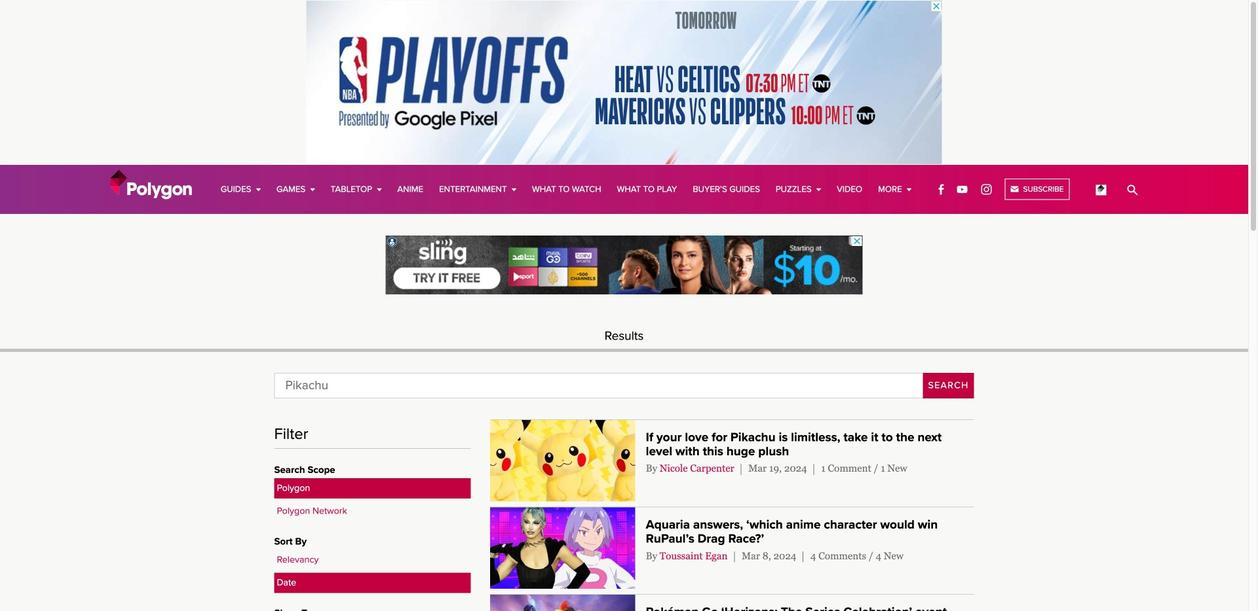 Task type: vqa. For each thing, say whether or not it's contained in the screenshot.
TO associated with Play
no



Task type: locate. For each thing, give the bounding box(es) containing it.
advertisement element
[[306, 1, 942, 164], [386, 236, 863, 295]]

1 vertical spatial advertisement element
[[386, 236, 863, 295]]

Pikachu field
[[274, 373, 923, 399]]



Task type: describe. For each thing, give the bounding box(es) containing it.
aquaria from drag race standing next to james from pokemon anime image
[[490, 508, 635, 590]]

0 vertical spatial advertisement element
[[306, 1, 942, 164]]

charcadet, ceruledge, armarogue, and a pikachu with a captain's hat stand proudly over a sunset image
[[490, 596, 635, 612]]

three big pikachu plushies in front of a thunderbolt background image
[[490, 421, 635, 502]]



